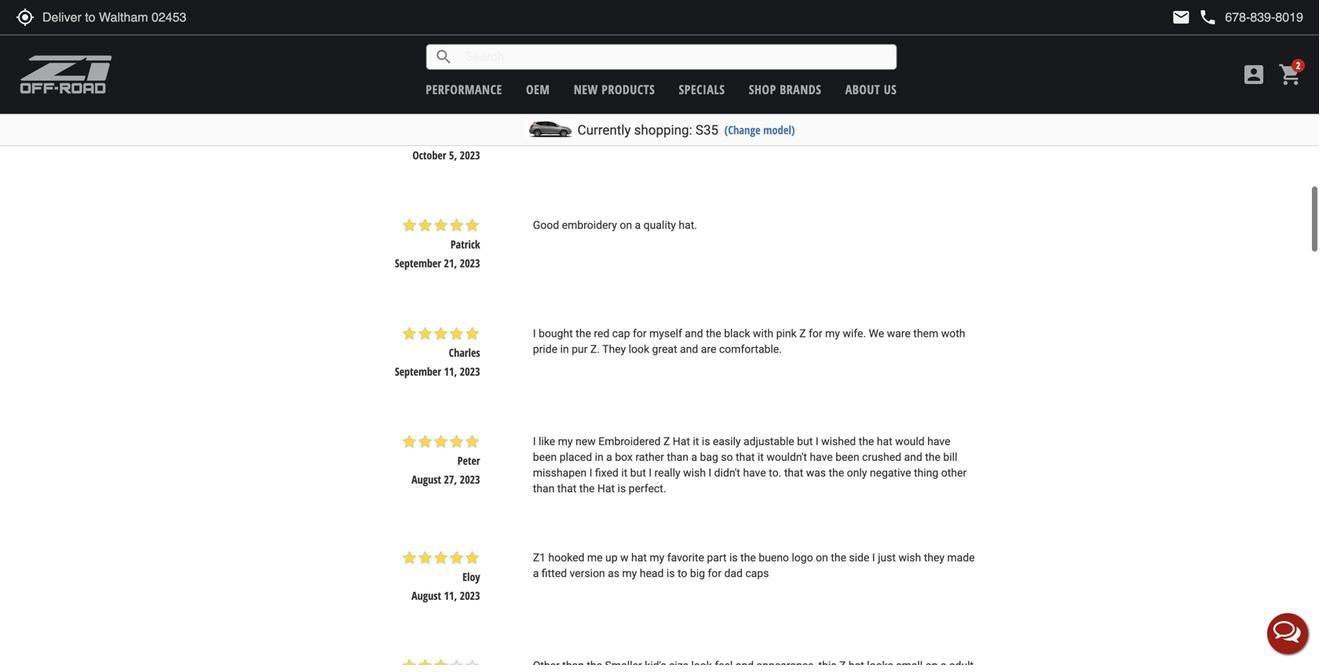 Task type: vqa. For each thing, say whether or not it's contained in the screenshot.
the top on
yes



Task type: describe. For each thing, give the bounding box(es) containing it.
11, for star star star star star eloy august 11, 2023
[[444, 588, 457, 603]]

like
[[539, 435, 555, 448]]

i left 'wished' at the right bottom of page
[[816, 435, 819, 448]]

on inside z1 hooked me up w hat my favorite part is the bueno logo on the side i just wish they made a fitted version as my head is to big for dad caps
[[816, 551, 828, 564]]

in inside the 'i like my new embroidered z hat it is easily adjustable but i wished the hat would have been placed in a box rather than a bag so that it wouldn't have been crushed and the bill misshapen i fixed it but i really wish i didn't have to. that was the only negative thing other than that the hat is perfect.'
[[595, 451, 604, 464]]

2023 for star star star star star charles september 11, 2023
[[460, 364, 480, 379]]

great
[[652, 343, 677, 356]]

is left to
[[667, 567, 675, 580]]

october
[[413, 148, 446, 162]]

2 horizontal spatial it
[[758, 451, 764, 464]]

really
[[655, 467, 681, 480]]

caps
[[745, 567, 769, 580]]

1 horizontal spatial have
[[810, 451, 833, 464]]

look
[[629, 343, 649, 356]]

z inside i bought the red cap for myself and the black with pink z for my wife.  we ware them woth pride in pur z. they look great and are comfortable.
[[799, 327, 806, 340]]

wished
[[821, 435, 856, 448]]

i like my new embroidered z hat it is easily adjustable but i wished the hat would have been placed in a box rather than a bag so that it wouldn't have been crushed and the bill misshapen i fixed it but i really wish i didn't have to. that was the only negative thing other than that the hat is perfect.
[[533, 435, 967, 495]]

(change
[[724, 122, 761, 137]]

the up are
[[706, 327, 721, 340]]

performance
[[426, 81, 502, 98]]

star star star star star peter august 27, 2023
[[402, 434, 480, 487]]

0 horizontal spatial for
[[633, 327, 647, 340]]

charles
[[449, 345, 480, 360]]

Search search field
[[453, 45, 896, 69]]

a left bag
[[691, 451, 697, 464]]

they
[[602, 343, 626, 356]]

up
[[605, 551, 618, 564]]

thing
[[914, 467, 939, 480]]

good embroidery on a quality hat.
[[533, 219, 697, 232]]

negative
[[870, 467, 911, 480]]

other
[[941, 467, 967, 480]]

brands
[[780, 81, 822, 98]]

our
[[188, 36, 220, 61]]

and left are
[[680, 343, 698, 356]]

crushed
[[862, 451, 902, 464]]

fixed
[[595, 467, 619, 480]]

rather
[[636, 451, 664, 464]]

2023 for star star star star star eloy august 11, 2023
[[460, 588, 480, 603]]

1 horizontal spatial quality
[[644, 219, 676, 232]]

z inside the 'i like my new embroidered z hat it is easily adjustable but i wished the hat would have been placed in a box rather than a bag so that it wouldn't have been crushed and the bill misshapen i fixed it but i really wish i didn't have to. that was the only negative thing other than that the hat is perfect.'
[[663, 435, 670, 448]]

i down bag
[[709, 467, 712, 480]]

1 vertical spatial that
[[784, 467, 803, 480]]

wish inside z1 hooked me up w hat my favorite part is the bueno logo on the side i just wish they made a fitted version as my head is to big for dad caps
[[899, 551, 921, 564]]

account_box
[[1242, 62, 1267, 87]]

1 horizontal spatial hat
[[673, 435, 690, 448]]

hat inside the 'i like my new embroidered z hat it is easily adjustable but i wished the hat would have been placed in a box rather than a bag so that it wouldn't have been crushed and the bill misshapen i fixed it but i really wish i didn't have to. that was the only negative thing other than that the hat is perfect.'
[[877, 435, 893, 448]]

5,
[[449, 148, 457, 162]]

to.
[[769, 467, 782, 480]]

us
[[884, 81, 897, 98]]

is up bag
[[702, 435, 710, 448]]

didn't
[[714, 467, 740, 480]]

and up are
[[685, 327, 703, 340]]

0 vertical spatial but
[[797, 435, 813, 448]]

august for star star star star star peter august 27, 2023
[[412, 472, 441, 487]]

bag
[[700, 451, 718, 464]]

2 horizontal spatial for
[[809, 327, 823, 340]]

perfect.
[[629, 482, 666, 495]]

cap
[[612, 327, 630, 340]]

fitted
[[542, 567, 567, 580]]

i inside i bought the red cap for myself and the black with pink z for my wife.  we ware them woth pride in pur z. they look great and are comfortable.
[[533, 327, 536, 340]]

wouldn't
[[767, 451, 807, 464]]

shopping:
[[634, 122, 692, 138]]

so
[[721, 451, 733, 464]]

is up dad
[[729, 551, 738, 564]]

shopping_cart link
[[1274, 62, 1304, 87]]

about us
[[845, 81, 897, 98]]

small
[[654, 111, 681, 124]]

(change model) link
[[724, 122, 795, 137]]

oem link
[[526, 81, 550, 98]]

they
[[924, 551, 945, 564]]

1 2023 from the top
[[460, 148, 480, 162]]

the left side
[[831, 551, 846, 564]]

hooked
[[548, 551, 585, 564]]

placed
[[560, 451, 592, 464]]

shop brands link
[[749, 81, 822, 98]]

z1 motorsports logo image
[[20, 55, 113, 94]]

the right was at the right
[[829, 467, 844, 480]]

made
[[947, 551, 975, 564]]

would
[[895, 435, 925, 448]]

phone
[[1199, 8, 1217, 27]]

z.
[[590, 343, 600, 356]]

2023 for star star star star star patrick september 21, 2023
[[460, 256, 480, 271]]

1 horizontal spatial than
[[667, 451, 689, 464]]

peter
[[458, 453, 480, 468]]

21,
[[444, 256, 457, 271]]

fits
[[618, 111, 634, 124]]

mail
[[1172, 8, 1191, 27]]

about us link
[[845, 81, 897, 98]]

what
[[132, 36, 183, 61]]

model)
[[763, 122, 795, 137]]

the up pur
[[576, 327, 591, 340]]

star star star star star charles september 11, 2023
[[395, 326, 480, 379]]

great
[[533, 111, 559, 124]]

a inside z1 hooked me up w hat my favorite part is the bueno logo on the side i just wish they made a fitted version as my head is to big for dad caps
[[533, 567, 539, 580]]

in inside i bought the red cap for myself and the black with pink z for my wife.  we ware them woth pride in pur z. they look great and are comfortable.
[[560, 343, 569, 356]]

was
[[806, 467, 826, 480]]

performance link
[[426, 81, 502, 98]]

pride
[[533, 343, 558, 356]]

is down the fixed
[[618, 482, 626, 495]]

specials
[[679, 81, 725, 98]]

i bought the red cap for myself and the black with pink z for my wife.  we ware them woth pride in pur z. they look great and are comfortable.
[[533, 327, 965, 356]]

hat.
[[679, 219, 697, 232]]

great quality and fits my small head.
[[533, 111, 710, 124]]

patrick
[[451, 237, 480, 252]]

my inside i bought the red cap for myself and the black with pink z for my wife.  we ware them woth pride in pur z. they look great and are comfortable.
[[825, 327, 840, 340]]

shopping_cart
[[1278, 62, 1304, 87]]

currently
[[578, 122, 631, 138]]



Task type: locate. For each thing, give the bounding box(es) containing it.
0 vertical spatial quality
[[562, 111, 595, 124]]

27,
[[444, 472, 457, 487]]

2 11, from the top
[[444, 588, 457, 603]]

0 horizontal spatial wish
[[683, 467, 706, 480]]

2 horizontal spatial have
[[928, 435, 951, 448]]

5 2023 from the top
[[460, 588, 480, 603]]

october 5, 2023
[[413, 148, 480, 162]]

1 horizontal spatial it
[[693, 435, 699, 448]]

dad
[[724, 567, 743, 580]]

2023 inside star star star star star charles september 11, 2023
[[460, 364, 480, 379]]

quality left hat.
[[644, 219, 676, 232]]

1 vertical spatial quality
[[644, 219, 676, 232]]

shop
[[749, 81, 776, 98]]

what our customers say
[[132, 36, 369, 61]]

0 horizontal spatial that
[[557, 482, 577, 495]]

ware
[[887, 327, 911, 340]]

september inside star star star star star patrick september 21, 2023
[[395, 256, 441, 271]]

0 horizontal spatial but
[[630, 467, 646, 480]]

with
[[753, 327, 774, 340]]

0 horizontal spatial hat
[[598, 482, 615, 495]]

1 vertical spatial wish
[[899, 551, 921, 564]]

1 horizontal spatial in
[[595, 451, 604, 464]]

2023 down patrick
[[460, 256, 480, 271]]

the up crushed
[[859, 435, 874, 448]]

for
[[633, 327, 647, 340], [809, 327, 823, 340], [708, 567, 722, 580]]

products
[[602, 81, 655, 98]]

hat right w
[[631, 551, 647, 564]]

0 vertical spatial september
[[395, 256, 441, 271]]

i up pride
[[533, 327, 536, 340]]

z1 hooked me up w hat my favorite part is the bueno logo on the side i just wish they made a fitted version as my head is to big for dad caps
[[533, 551, 975, 580]]

account_box link
[[1238, 62, 1271, 87]]

but up perfect.
[[630, 467, 646, 480]]

it
[[693, 435, 699, 448], [758, 451, 764, 464], [621, 467, 628, 480]]

0 vertical spatial on
[[620, 219, 632, 232]]

pink
[[776, 327, 797, 340]]

1 horizontal spatial on
[[816, 551, 828, 564]]

0 horizontal spatial quality
[[562, 111, 595, 124]]

phone link
[[1199, 8, 1304, 27]]

1 august from the top
[[412, 472, 441, 487]]

are
[[701, 343, 716, 356]]

1 11, from the top
[[444, 364, 457, 379]]

1 vertical spatial in
[[595, 451, 604, 464]]

star star star star star
[[402, 109, 480, 125]]

0 vertical spatial new
[[574, 81, 598, 98]]

2 been from the left
[[836, 451, 860, 464]]

z right pink
[[799, 327, 806, 340]]

the down misshapen at the left of the page
[[579, 482, 595, 495]]

september for star star star star star charles september 11, 2023
[[395, 364, 441, 379]]

2023 inside the star star star star star peter august 27, 2023
[[460, 472, 480, 487]]

oem
[[526, 81, 550, 98]]

big
[[690, 567, 705, 580]]

specials link
[[679, 81, 725, 98]]

2 vertical spatial it
[[621, 467, 628, 480]]

been down the 'like'
[[533, 451, 557, 464]]

bueno
[[759, 551, 789, 564]]

hat up really
[[673, 435, 690, 448]]

0 horizontal spatial on
[[620, 219, 632, 232]]

a down z1
[[533, 567, 539, 580]]

wife.
[[843, 327, 866, 340]]

1 horizontal spatial that
[[736, 451, 755, 464]]

new inside the 'i like my new embroidered z hat it is easily adjustable but i wished the hat would have been placed in a box rather than a bag so that it wouldn't have been crushed and the bill misshapen i fixed it but i really wish i didn't have to. that was the only negative thing other than that the hat is perfect.'
[[576, 435, 596, 448]]

my inside the 'i like my new embroidered z hat it is easily adjustable but i wished the hat would have been placed in a box rather than a bag so that it wouldn't have been crushed and the bill misshapen i fixed it but i really wish i didn't have to. that was the only negative thing other than that the hat is perfect.'
[[558, 435, 573, 448]]

i left the fixed
[[589, 467, 592, 480]]

1 vertical spatial new
[[576, 435, 596, 448]]

on right logo
[[816, 551, 828, 564]]

i left the 'like'
[[533, 435, 536, 448]]

1 vertical spatial august
[[412, 588, 441, 603]]

for up look
[[633, 327, 647, 340]]

for inside z1 hooked me up w hat my favorite part is the bueno logo on the side i just wish they made a fitted version as my head is to big for dad caps
[[708, 567, 722, 580]]

head
[[640, 567, 664, 580]]

2 horizontal spatial that
[[784, 467, 803, 480]]

1 vertical spatial on
[[816, 551, 828, 564]]

new up placed
[[576, 435, 596, 448]]

new products
[[574, 81, 655, 98]]

0 vertical spatial wish
[[683, 467, 706, 480]]

4 2023 from the top
[[460, 472, 480, 487]]

box
[[615, 451, 633, 464]]

mail phone
[[1172, 8, 1217, 27]]

my right 'fits'
[[636, 111, 651, 124]]

a right embroidery
[[635, 219, 641, 232]]

the up the caps
[[741, 551, 756, 564]]

i left the just
[[872, 551, 875, 564]]

2023 down the 'charles'
[[460, 364, 480, 379]]

september inside star star star star star charles september 11, 2023
[[395, 364, 441, 379]]

2023 inside 'star star star star star eloy august 11, 2023'
[[460, 588, 480, 603]]

a left box
[[606, 451, 612, 464]]

0 vertical spatial it
[[693, 435, 699, 448]]

quality right great
[[562, 111, 595, 124]]

that right so
[[736, 451, 755, 464]]

eloy
[[463, 569, 480, 584]]

0 vertical spatial than
[[667, 451, 689, 464]]

to
[[678, 567, 687, 580]]

0 vertical spatial z
[[799, 327, 806, 340]]

11, inside star star star star star charles september 11, 2023
[[444, 364, 457, 379]]

than down misshapen at the left of the page
[[533, 482, 555, 495]]

0 vertical spatial 11,
[[444, 364, 457, 379]]

2023 down eloy
[[460, 588, 480, 603]]

wish inside the 'i like my new embroidered z hat it is easily adjustable but i wished the hat would have been placed in a box rather than a bag so that it wouldn't have been crushed and the bill misshapen i fixed it but i really wish i didn't have to. that was the only negative thing other than that the hat is perfect.'
[[683, 467, 706, 480]]

0 horizontal spatial it
[[621, 467, 628, 480]]

2 september from the top
[[395, 364, 441, 379]]

pur
[[572, 343, 588, 356]]

wish
[[683, 467, 706, 480], [899, 551, 921, 564]]

1 horizontal spatial for
[[708, 567, 722, 580]]

0 horizontal spatial have
[[743, 467, 766, 480]]

than up really
[[667, 451, 689, 464]]

0 horizontal spatial z
[[663, 435, 670, 448]]

2023 down the peter
[[460, 472, 480, 487]]

1 vertical spatial than
[[533, 482, 555, 495]]

logo
[[792, 551, 813, 564]]

my up 'head' on the bottom
[[650, 551, 665, 564]]

0 horizontal spatial in
[[560, 343, 569, 356]]

1 september from the top
[[395, 256, 441, 271]]

1 horizontal spatial been
[[836, 451, 860, 464]]

but up wouldn't at the right
[[797, 435, 813, 448]]

mail link
[[1172, 8, 1191, 27]]

1 vertical spatial 11,
[[444, 588, 457, 603]]

it down adjustable at the bottom right of the page
[[758, 451, 764, 464]]

search
[[434, 48, 453, 66]]

1 horizontal spatial hat
[[877, 435, 893, 448]]

have up was at the right
[[810, 451, 833, 464]]

red
[[594, 327, 610, 340]]

1 vertical spatial hat
[[598, 482, 615, 495]]

2023 right 5,
[[460, 148, 480, 162]]

2 2023 from the top
[[460, 256, 480, 271]]

2 vertical spatial that
[[557, 482, 577, 495]]

that
[[736, 451, 755, 464], [784, 467, 803, 480], [557, 482, 577, 495]]

have left to.
[[743, 467, 766, 480]]

11,
[[444, 364, 457, 379], [444, 588, 457, 603]]

that down wouldn't at the right
[[784, 467, 803, 480]]

and left 'fits'
[[597, 111, 616, 124]]

0 vertical spatial that
[[736, 451, 755, 464]]

0 horizontal spatial hat
[[631, 551, 647, 564]]

2 vertical spatial have
[[743, 467, 766, 480]]

is
[[702, 435, 710, 448], [618, 482, 626, 495], [729, 551, 738, 564], [667, 567, 675, 580]]

part
[[707, 551, 727, 564]]

in left pur
[[560, 343, 569, 356]]

3 2023 from the top
[[460, 364, 480, 379]]

it left easily
[[693, 435, 699, 448]]

we
[[869, 327, 884, 340]]

0 vertical spatial hat
[[673, 435, 690, 448]]

myself
[[649, 327, 682, 340]]

1 vertical spatial z
[[663, 435, 670, 448]]

1 horizontal spatial wish
[[899, 551, 921, 564]]

september for star star star star star patrick september 21, 2023
[[395, 256, 441, 271]]

that down misshapen at the left of the page
[[557, 482, 577, 495]]

1 vertical spatial but
[[630, 467, 646, 480]]

2023 inside star star star star star patrick september 21, 2023
[[460, 256, 480, 271]]

have up bill on the right of the page
[[928, 435, 951, 448]]

star star star star star eloy august 11, 2023
[[402, 550, 480, 603]]

embroidery
[[562, 219, 617, 232]]

good
[[533, 219, 559, 232]]

0 vertical spatial hat
[[877, 435, 893, 448]]

and
[[597, 111, 616, 124], [685, 327, 703, 340], [680, 343, 698, 356], [904, 451, 922, 464]]

s35
[[696, 122, 719, 138]]

easily
[[713, 435, 741, 448]]

0 vertical spatial have
[[928, 435, 951, 448]]

on
[[620, 219, 632, 232], [816, 551, 828, 564]]

1 vertical spatial hat
[[631, 551, 647, 564]]

w
[[620, 551, 629, 564]]

0 horizontal spatial been
[[533, 451, 557, 464]]

comfortable.
[[719, 343, 782, 356]]

new left products
[[574, 81, 598, 98]]

on right embroidery
[[620, 219, 632, 232]]

i
[[533, 327, 536, 340], [533, 435, 536, 448], [816, 435, 819, 448], [589, 467, 592, 480], [649, 467, 652, 480], [709, 467, 712, 480], [872, 551, 875, 564]]

about
[[845, 81, 880, 98]]

august inside 'star star star star star eloy august 11, 2023'
[[412, 588, 441, 603]]

1 vertical spatial have
[[810, 451, 833, 464]]

0 vertical spatial august
[[412, 472, 441, 487]]

2 august from the top
[[412, 588, 441, 603]]

z up the rather
[[663, 435, 670, 448]]

new products link
[[574, 81, 655, 98]]

1 horizontal spatial but
[[797, 435, 813, 448]]

and down would
[[904, 451, 922, 464]]

me
[[587, 551, 603, 564]]

say
[[335, 36, 369, 61]]

version
[[570, 567, 605, 580]]

misshapen
[[533, 467, 587, 480]]

for down part
[[708, 567, 722, 580]]

star
[[402, 109, 417, 125], [417, 109, 433, 125], [433, 109, 449, 125], [449, 109, 465, 125], [465, 109, 480, 125], [402, 218, 417, 233], [417, 218, 433, 233], [433, 218, 449, 233], [449, 218, 465, 233], [465, 218, 480, 233], [402, 326, 417, 342], [417, 326, 433, 342], [433, 326, 449, 342], [449, 326, 465, 342], [465, 326, 480, 342], [402, 434, 417, 450], [417, 434, 433, 450], [433, 434, 449, 450], [449, 434, 465, 450], [465, 434, 480, 450], [402, 550, 417, 566], [417, 550, 433, 566], [433, 550, 449, 566], [449, 550, 465, 566], [465, 550, 480, 566]]

bought
[[539, 327, 573, 340]]

wish down bag
[[683, 467, 706, 480]]

august inside the star star star star star peter august 27, 2023
[[412, 472, 441, 487]]

been down 'wished' at the right bottom of page
[[836, 451, 860, 464]]

11, for star star star star star charles september 11, 2023
[[444, 364, 457, 379]]

2023 for star star star star star peter august 27, 2023
[[460, 472, 480, 487]]

and inside the 'i like my new embroidered z hat it is easily adjustable but i wished the hat would have been placed in a box rather than a bag so that it wouldn't have been crushed and the bill misshapen i fixed it but i really wish i didn't have to. that was the only negative thing other than that the hat is perfect.'
[[904, 451, 922, 464]]

adjustable
[[744, 435, 794, 448]]

hat up crushed
[[877, 435, 893, 448]]

hat inside z1 hooked me up w hat my favorite part is the bueno logo on the side i just wish they made a fitted version as my head is to big for dad caps
[[631, 551, 647, 564]]

have
[[928, 435, 951, 448], [810, 451, 833, 464], [743, 467, 766, 480]]

as
[[608, 567, 620, 580]]

currently shopping: s35 (change model)
[[578, 122, 795, 138]]

them
[[913, 327, 939, 340]]

bill
[[943, 451, 958, 464]]

i down the rather
[[649, 467, 652, 480]]

1 vertical spatial it
[[758, 451, 764, 464]]

it down box
[[621, 467, 628, 480]]

wish right the just
[[899, 551, 921, 564]]

my right the 'like'
[[558, 435, 573, 448]]

just
[[878, 551, 896, 564]]

the up thing at the right of page
[[925, 451, 941, 464]]

1 been from the left
[[533, 451, 557, 464]]

in up the fixed
[[595, 451, 604, 464]]

i inside z1 hooked me up w hat my favorite part is the bueno logo on the side i just wish they made a fitted version as my head is to big for dad caps
[[872, 551, 875, 564]]

hat down the fixed
[[598, 482, 615, 495]]

for right pink
[[809, 327, 823, 340]]

september
[[395, 256, 441, 271], [395, 364, 441, 379]]

embroidered
[[598, 435, 661, 448]]

11, inside 'star star star star star eloy august 11, 2023'
[[444, 588, 457, 603]]

my right as
[[622, 567, 637, 580]]

august for star star star star star eloy august 11, 2023
[[412, 588, 441, 603]]

my left wife.
[[825, 327, 840, 340]]

0 horizontal spatial than
[[533, 482, 555, 495]]

1 vertical spatial september
[[395, 364, 441, 379]]

1 horizontal spatial z
[[799, 327, 806, 340]]

my_location
[[16, 8, 35, 27]]

0 vertical spatial in
[[560, 343, 569, 356]]



